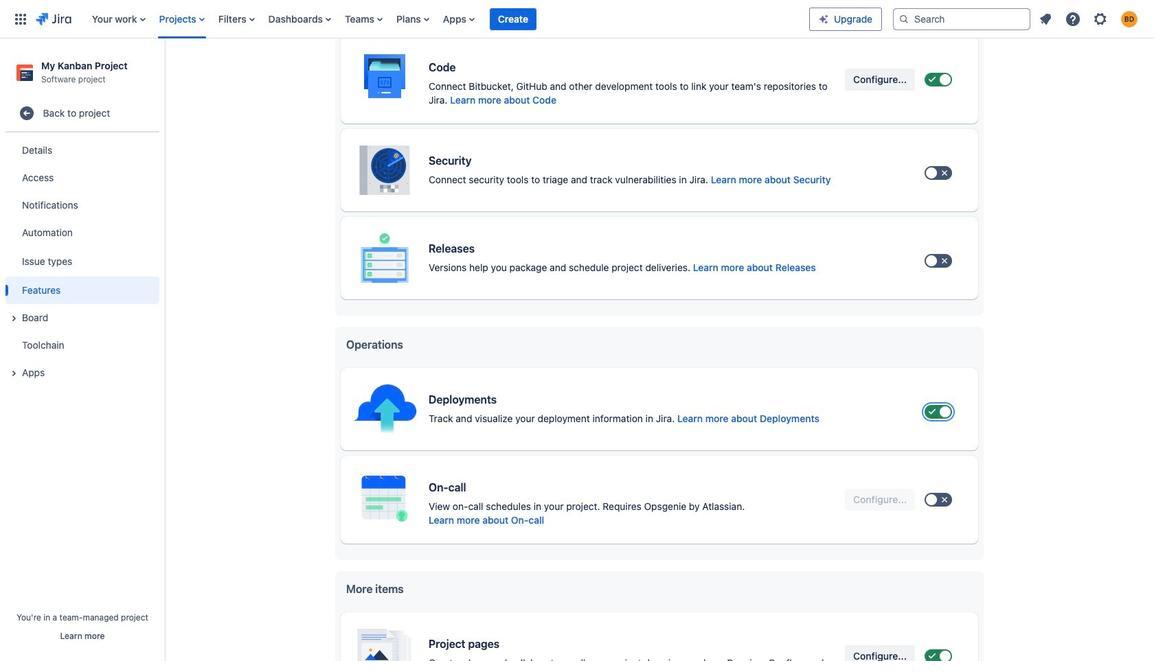 Task type: describe. For each thing, give the bounding box(es) containing it.
notifications image
[[1037, 11, 1054, 27]]

sidebar navigation image
[[150, 55, 180, 82]]

your profile and settings image
[[1121, 11, 1138, 27]]

expand image
[[5, 366, 22, 382]]

group inside sidebar element
[[5, 133, 159, 391]]

help image
[[1065, 11, 1081, 27]]

primary element
[[8, 0, 809, 38]]

0 horizontal spatial list
[[85, 0, 809, 38]]

expand image
[[5, 311, 22, 327]]

settings image
[[1092, 11, 1109, 27]]



Task type: vqa. For each thing, say whether or not it's contained in the screenshot.
first heading from the top
no



Task type: locate. For each thing, give the bounding box(es) containing it.
Search field
[[893, 8, 1031, 30]]

sidebar element
[[0, 38, 165, 662]]

list item
[[490, 0, 537, 38]]

search image
[[899, 13, 910, 24]]

banner
[[0, 0, 1154, 38]]

group
[[5, 133, 159, 391]]

jira image
[[36, 11, 71, 27], [36, 11, 71, 27]]

None search field
[[893, 8, 1031, 30]]

appswitcher icon image
[[12, 11, 29, 27]]

list
[[85, 0, 809, 38], [1033, 7, 1146, 31]]

1 horizontal spatial list
[[1033, 7, 1146, 31]]



